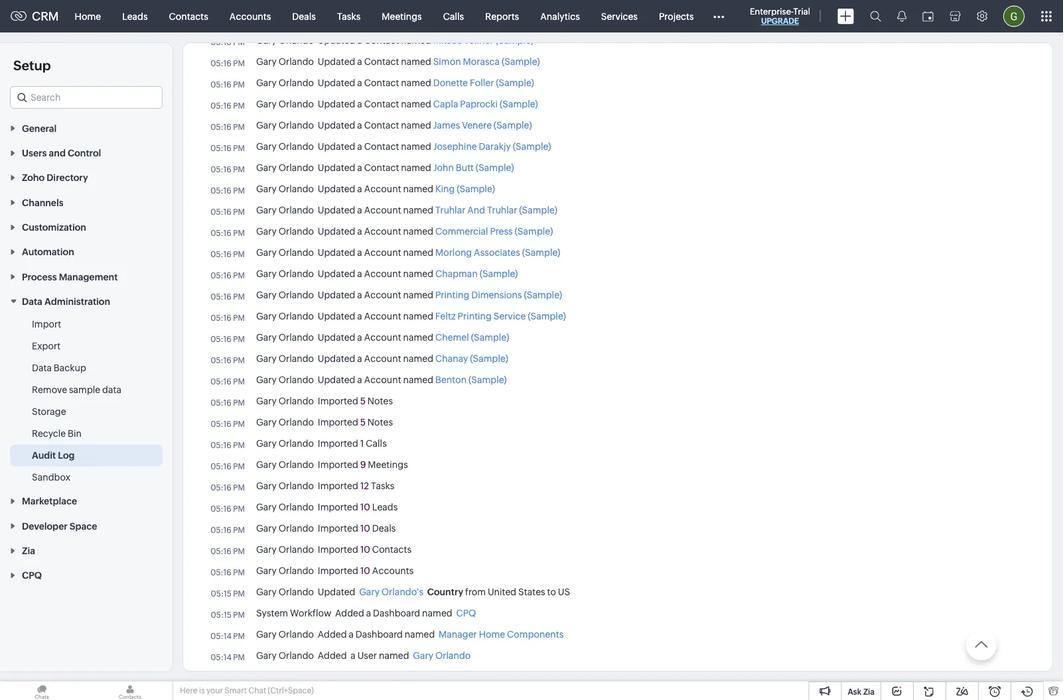 Task type: locate. For each thing, give the bounding box(es) containing it.
2 05:14 from the top
[[211, 654, 232, 663]]

developer space
[[22, 521, 97, 532]]

updated a contact named down gary orlando  updated a contact named mitsue tollner (sample)
[[318, 56, 431, 67]]

(sample) up printing dimensions (sample) link
[[480, 269, 518, 279]]

(sample) down chanay (sample) link at the left bottom of the page
[[468, 375, 507, 386]]

4 imported from the top
[[318, 460, 358, 471]]

updated a contact named for capla
[[318, 99, 431, 110]]

05:15 pm for system workflow  added a dashboard named
[[211, 611, 245, 620]]

0 horizontal spatial contacts
[[169, 11, 208, 22]]

(sample) up and
[[457, 184, 495, 194]]

audit log
[[32, 450, 75, 461]]

cpq inside cpq dropdown button
[[22, 571, 42, 581]]

zia down developer
[[22, 546, 35, 557]]

1 vertical spatial data
[[32, 363, 52, 373]]

2 pm from the top
[[233, 59, 245, 68]]

gary orlando  imported 1 calls
[[256, 439, 389, 449]]

zoho
[[22, 173, 45, 183]]

data inside data administration dropdown button
[[22, 296, 42, 307]]

1 vertical spatial 05:15 pm
[[211, 611, 245, 620]]

gary
[[256, 35, 277, 46], [256, 56, 277, 67], [256, 78, 277, 88], [256, 99, 277, 110], [256, 120, 277, 131], [256, 141, 277, 152], [256, 163, 277, 173], [256, 184, 277, 194], [256, 205, 277, 216], [256, 226, 277, 237], [256, 248, 277, 258], [256, 269, 277, 279], [256, 290, 277, 301], [256, 311, 277, 322], [256, 332, 277, 343], [256, 354, 277, 364], [256, 375, 277, 386], [256, 396, 277, 407], [256, 417, 277, 428], [256, 439, 277, 449], [256, 460, 277, 471], [256, 481, 277, 492], [256, 502, 277, 513], [256, 524, 277, 534], [256, 545, 277, 555], [256, 566, 277, 577], [256, 587, 277, 598], [359, 587, 380, 598], [256, 630, 277, 640], [256, 651, 277, 662], [413, 651, 433, 662]]

tasks right "deals" link
[[337, 11, 361, 22]]

dimensions
[[471, 290, 522, 301]]

gary orlando  imported 10 deals
[[256, 524, 398, 534]]

data inside data administration 'region'
[[32, 363, 52, 373]]

05:15 for gary orlando  updated
[[211, 590, 232, 599]]

updated a account named down gary orlando  updated a account named king (sample)
[[318, 205, 433, 216]]

4 05:16 from the top
[[211, 102, 232, 110]]

directory
[[47, 173, 88, 183]]

0 vertical spatial accounts
[[230, 11, 271, 22]]

1 horizontal spatial calls
[[443, 11, 464, 22]]

service
[[494, 311, 526, 322]]

5 updated a contact named from the top
[[318, 120, 431, 131]]

05:16
[[211, 38, 232, 47], [211, 59, 232, 68], [211, 80, 232, 89], [211, 102, 232, 110], [211, 123, 232, 132], [211, 144, 232, 153], [211, 165, 232, 174], [211, 186, 232, 195], [211, 208, 232, 217], [211, 229, 232, 238], [211, 250, 232, 259], [211, 271, 232, 280], [211, 293, 232, 302], [211, 314, 232, 323], [211, 335, 232, 344], [211, 356, 232, 365], [211, 378, 232, 387], [211, 399, 232, 408], [211, 420, 232, 429], [211, 441, 232, 450], [211, 463, 232, 472], [211, 484, 232, 493], [211, 505, 232, 514], [211, 526, 232, 535], [211, 548, 232, 556], [211, 569, 232, 578]]

0 vertical spatial added a dashboard named
[[335, 609, 452, 619]]

josephine
[[433, 141, 477, 152]]

0 vertical spatial 5
[[360, 396, 366, 407]]

0 vertical spatial home
[[75, 11, 101, 22]]

4 updated a account named from the top
[[318, 248, 433, 258]]

paprocki
[[460, 99, 498, 110]]

9 updated a account named from the top
[[318, 354, 433, 364]]

05:16 pm
[[211, 38, 245, 47], [211, 59, 245, 68], [211, 80, 245, 89], [211, 102, 245, 110], [211, 123, 245, 132], [211, 144, 245, 153], [211, 165, 245, 174], [211, 186, 245, 195], [211, 208, 245, 217], [211, 229, 245, 238], [211, 250, 245, 259], [211, 271, 245, 280], [211, 293, 245, 302], [211, 314, 245, 323], [211, 335, 245, 344], [211, 356, 245, 365], [211, 378, 245, 387], [211, 399, 245, 408], [211, 420, 245, 429], [211, 441, 245, 450], [211, 463, 245, 472], [211, 484, 245, 493], [211, 505, 245, 514], [211, 526, 245, 535], [211, 548, 245, 556], [211, 569, 245, 578]]

4 10 from the top
[[360, 566, 370, 577]]

0 horizontal spatial tasks
[[337, 11, 361, 22]]

updated a contact named up gary orlando  updated a contact named simon morasca (sample)
[[318, 35, 431, 46]]

(sample) right the foller
[[496, 78, 534, 88]]

deals up gary orlando  imported 10 contacts in the left of the page
[[372, 524, 396, 534]]

21 05:16 from the top
[[211, 463, 232, 472]]

leads right home link
[[122, 11, 148, 22]]

updated a account named for morlong
[[318, 248, 433, 258]]

data for data administration
[[22, 296, 42, 307]]

25 05:16 from the top
[[211, 548, 232, 556]]

updated a account named down "gary orlando  updated a contact named john butt (sample)"
[[318, 184, 433, 194]]

0 vertical spatial 05:15 pm
[[211, 590, 245, 599]]

developer
[[22, 521, 68, 532]]

data administration region
[[0, 314, 173, 489]]

1 gary orlando  imported 5 notes from the top
[[256, 396, 395, 407]]

0 vertical spatial tasks
[[337, 11, 361, 22]]

gary orlando  updated a account named printing dimensions (sample)
[[256, 290, 562, 301]]

2 10 from the top
[[360, 524, 370, 534]]

gary orlando  updated a contact named simon morasca (sample)
[[256, 56, 540, 67]]

data
[[22, 296, 42, 307], [32, 363, 52, 373]]

14 pm from the top
[[233, 314, 245, 323]]

1 vertical spatial notes
[[368, 417, 393, 428]]

19 pm from the top
[[233, 420, 245, 429]]

6 updated a contact named from the top
[[318, 141, 431, 152]]

updated a contact named down gary orlando  updated a contact named capla paprocki (sample) at top
[[318, 120, 431, 131]]

5 up 1
[[360, 417, 366, 428]]

(sample) down reports
[[495, 35, 534, 46]]

3 10 from the top
[[360, 545, 370, 555]]

zia
[[22, 546, 35, 557], [863, 688, 875, 697]]

added a dashboard named for system workflow  added a dashboard named
[[335, 609, 452, 619]]

gary orlando  updated gary orlando's country from united states to us
[[256, 587, 572, 598]]

contacts link
[[158, 0, 219, 32]]

26 05:16 pm from the top
[[211, 569, 245, 578]]

(sample) down chemel (sample) link at the top left of the page
[[470, 354, 508, 364]]

cpq up manager in the bottom left of the page
[[456, 609, 476, 619]]

5 down "gary orlando  updated a account named benton (sample)"
[[360, 396, 366, 407]]

tasks right the 12
[[371, 481, 395, 492]]

0 horizontal spatial zia
[[22, 546, 35, 557]]

orlando's
[[381, 587, 423, 598]]

users
[[22, 148, 47, 158]]

zoho directory
[[22, 173, 88, 183]]

1 horizontal spatial home
[[479, 630, 505, 640]]

butt
[[456, 163, 474, 173]]

remove
[[32, 385, 67, 395]]

morlong
[[435, 248, 472, 258]]

deals link
[[282, 0, 326, 32]]

4 updated a contact named from the top
[[318, 99, 431, 110]]

process management button
[[0, 264, 173, 289]]

05:14 pm for gary orlando  added a dashboard named manager home components
[[211, 632, 245, 641]]

updated a account named for chapman
[[318, 269, 433, 279]]

country
[[427, 587, 463, 598]]

1 05:16 from the top
[[211, 38, 232, 47]]

05:15
[[211, 590, 232, 599], [211, 611, 232, 620]]

capla
[[433, 99, 458, 110]]

pm
[[233, 38, 245, 47], [233, 59, 245, 68], [233, 80, 245, 89], [233, 102, 245, 110], [233, 123, 245, 132], [233, 144, 245, 153], [233, 165, 245, 174], [233, 186, 245, 195], [233, 208, 245, 217], [233, 229, 245, 238], [233, 250, 245, 259], [233, 271, 245, 280], [233, 293, 245, 302], [233, 314, 245, 323], [233, 335, 245, 344], [233, 356, 245, 365], [233, 378, 245, 387], [233, 399, 245, 408], [233, 420, 245, 429], [233, 441, 245, 450], [233, 463, 245, 472], [233, 484, 245, 493], [233, 505, 245, 514], [233, 526, 245, 535], [233, 548, 245, 556], [233, 569, 245, 578], [233, 590, 245, 599], [233, 611, 245, 620], [233, 632, 245, 641], [233, 654, 245, 663]]

0 vertical spatial cpq
[[22, 571, 42, 581]]

1 vertical spatial deals
[[372, 524, 396, 534]]

truhlar up press at the top of page
[[487, 205, 517, 216]]

system workflow  added a dashboard named cpq
[[256, 609, 476, 619]]

0 vertical spatial notes
[[368, 396, 393, 407]]

05:14 for gary orlando  added a dashboard named manager home components
[[211, 632, 232, 641]]

commercial
[[435, 226, 488, 237]]

2 gary orlando  imported 5 notes from the top
[[256, 417, 395, 428]]

data
[[102, 385, 121, 395]]

deals left the tasks "link"
[[292, 11, 316, 22]]

1 vertical spatial 05:15
[[211, 611, 232, 620]]

17 05:16 pm from the top
[[211, 378, 245, 387]]

simon
[[433, 56, 461, 67]]

cpq down developer
[[22, 571, 42, 581]]

updated a account named down gary orlando  updated a account named morlong associates (sample)
[[318, 269, 433, 279]]

gary orlando  added  a user named gary orlando
[[256, 651, 471, 662]]

15 05:16 from the top
[[211, 335, 232, 344]]

gary orlando  updated a contact named james venere (sample)
[[256, 120, 532, 131]]

calls link
[[432, 0, 475, 32]]

7 pm from the top
[[233, 165, 245, 174]]

reports link
[[475, 0, 530, 32]]

5 05:16 from the top
[[211, 123, 232, 132]]

18 pm from the top
[[233, 399, 245, 408]]

deals
[[292, 11, 316, 22], [372, 524, 396, 534]]

10 for accounts
[[360, 566, 370, 577]]

1 05:15 pm from the top
[[211, 590, 245, 599]]

5 05:16 pm from the top
[[211, 123, 245, 132]]

chats image
[[0, 682, 84, 701]]

10 for deals
[[360, 524, 370, 534]]

1 updated a contact named from the top
[[318, 35, 431, 46]]

data down export link at left
[[32, 363, 52, 373]]

1 horizontal spatial contacts
[[372, 545, 412, 555]]

updated a contact named
[[318, 35, 431, 46], [318, 56, 431, 67], [318, 78, 431, 88], [318, 99, 431, 110], [318, 120, 431, 131], [318, 141, 431, 152], [318, 163, 431, 173]]

1 vertical spatial leads
[[372, 502, 398, 513]]

updated a account named down gary orlando  updated a account named chanay (sample)
[[318, 375, 433, 386]]

8 05:16 from the top
[[211, 186, 232, 195]]

22 05:16 from the top
[[211, 484, 232, 493]]

your
[[206, 687, 223, 696]]

printing down chapman
[[435, 290, 469, 301]]

1 05:16 pm from the top
[[211, 38, 245, 47]]

1 vertical spatial zia
[[863, 688, 875, 697]]

1 vertical spatial 05:14 pm
[[211, 654, 245, 663]]

0 horizontal spatial home
[[75, 11, 101, 22]]

1 vertical spatial home
[[479, 630, 505, 640]]

0 vertical spatial gary orlando  imported 5 notes
[[256, 396, 395, 407]]

24 05:16 from the top
[[211, 526, 232, 535]]

king
[[435, 184, 455, 194]]

4 05:16 pm from the top
[[211, 102, 245, 110]]

updated a contact named for donette
[[318, 78, 431, 88]]

None field
[[10, 86, 163, 109]]

1 updated a account named from the top
[[318, 184, 433, 194]]

1 horizontal spatial deals
[[372, 524, 396, 534]]

7 05:16 from the top
[[211, 165, 232, 174]]

updated a account named up gary orlando  updated a account named chapman (sample)
[[318, 248, 433, 258]]

2 updated a account named from the top
[[318, 205, 433, 216]]

1 horizontal spatial tasks
[[371, 481, 395, 492]]

Other Modules field
[[705, 6, 733, 27]]

25 pm from the top
[[233, 548, 245, 556]]

10 up 'gary orlando  imported 10 accounts'
[[360, 545, 370, 555]]

22 05:16 pm from the top
[[211, 484, 245, 493]]

7 updated a account named from the top
[[318, 311, 433, 322]]

05:14
[[211, 632, 232, 641], [211, 654, 232, 663]]

13 pm from the top
[[233, 293, 245, 302]]

0 horizontal spatial deals
[[292, 11, 316, 22]]

0 vertical spatial 05:14 pm
[[211, 632, 245, 641]]

0 vertical spatial 05:14
[[211, 632, 232, 641]]

updated a account named for king
[[318, 184, 433, 194]]

1 horizontal spatial truhlar
[[487, 205, 517, 216]]

gary orlando  updated a contact named josephine darakjy (sample)
[[256, 141, 551, 152]]

updated a account named for feltz
[[318, 311, 433, 322]]

create menu image
[[838, 8, 854, 24]]

updated a account named up gary orlando  updated a account named chanay (sample)
[[318, 332, 433, 343]]

printing up chemel (sample) link at the top left of the page
[[458, 311, 492, 322]]

0 vertical spatial deals
[[292, 11, 316, 22]]

channels button
[[0, 190, 173, 215]]

0 vertical spatial 05:15
[[211, 590, 232, 599]]

administration
[[44, 296, 110, 307]]

1 horizontal spatial zia
[[863, 688, 875, 697]]

1 horizontal spatial leads
[[372, 502, 398, 513]]

meetings up gary orlando  updated a contact named mitsue tollner (sample)
[[382, 11, 422, 22]]

3 pm from the top
[[233, 80, 245, 89]]

press
[[490, 226, 513, 237]]

19 05:16 from the top
[[211, 420, 232, 429]]

projects
[[659, 11, 694, 22]]

0 vertical spatial zia
[[22, 546, 35, 557]]

leads link
[[112, 0, 158, 32]]

10 updated a account named from the top
[[318, 375, 433, 386]]

home right manager in the bottom left of the page
[[479, 630, 505, 640]]

9 pm from the top
[[233, 208, 245, 217]]

updated a account named down gary orlando  updated a account named truhlar and truhlar (sample) at the top of the page
[[318, 226, 433, 237]]

10 up gary orlando's link
[[360, 566, 370, 577]]

data down process
[[22, 296, 42, 307]]

10 up gary orlando  imported 10 contacts in the left of the page
[[360, 524, 370, 534]]

updated a contact named up gary orlando  updated a contact named capla paprocki (sample) at top
[[318, 78, 431, 88]]

05:15 pm
[[211, 590, 245, 599], [211, 611, 245, 620]]

24 05:16 pm from the top
[[211, 526, 245, 535]]

storage link
[[32, 405, 66, 419]]

cpq button
[[0, 563, 173, 588]]

updated a contact named up gary orlando  updated a account named king (sample)
[[318, 163, 431, 173]]

1 05:14 pm from the top
[[211, 632, 245, 641]]

mitsue tollner (sample) link
[[433, 35, 534, 46]]

enterprise-
[[750, 6, 793, 16]]

services
[[601, 11, 638, 22]]

0 horizontal spatial truhlar
[[435, 205, 465, 216]]

gary orlando  updated a account named benton (sample)
[[256, 375, 507, 386]]

10 down the 12
[[360, 502, 370, 513]]

(sample) down feltz printing service (sample) link
[[471, 332, 509, 343]]

24 pm from the top
[[233, 526, 245, 535]]

meetings right 9
[[368, 460, 408, 471]]

05:14 for gary orlando  added  a user named gary orlando
[[211, 654, 232, 663]]

2 05:15 pm from the top
[[211, 611, 245, 620]]

cpq
[[22, 571, 42, 581], [456, 609, 476, 619]]

0 horizontal spatial accounts
[[230, 11, 271, 22]]

updated a contact named for mitsue
[[318, 35, 431, 46]]

added a dashboard named down system workflow  added a dashboard named cpq
[[318, 630, 435, 640]]

2 05:15 from the top
[[211, 611, 232, 620]]

12 05:16 from the top
[[211, 271, 232, 280]]

bin
[[68, 429, 82, 439]]

05:14 pm
[[211, 632, 245, 641], [211, 654, 245, 663]]

here
[[180, 687, 197, 696]]

added
[[318, 651, 347, 662]]

zia button
[[0, 538, 173, 563]]

updated a account named up "gary orlando  updated a account named benton (sample)"
[[318, 354, 433, 364]]

updated a contact named up gary orlando  updated a contact named james venere (sample)
[[318, 99, 431, 110]]

chanay
[[435, 354, 468, 364]]

calls right 1
[[366, 439, 387, 449]]

10 for leads
[[360, 502, 370, 513]]

26 pm from the top
[[233, 569, 245, 578]]

management
[[59, 272, 118, 282]]

contacts right leads link
[[169, 11, 208, 22]]

1 vertical spatial 05:14
[[211, 654, 232, 663]]

0 vertical spatial data
[[22, 296, 42, 307]]

(sample)
[[495, 35, 534, 46], [502, 56, 540, 67], [496, 78, 534, 88], [500, 99, 538, 110], [494, 120, 532, 131], [513, 141, 551, 152], [476, 163, 514, 173], [457, 184, 495, 194], [519, 205, 557, 216], [515, 226, 553, 237], [522, 248, 560, 258], [480, 269, 518, 279], [524, 290, 562, 301], [528, 311, 566, 322], [471, 332, 509, 343], [470, 354, 508, 364], [468, 375, 507, 386]]

1 vertical spatial 5
[[360, 417, 366, 428]]

(sample) right darakjy
[[513, 141, 551, 152]]

audit log link
[[32, 449, 75, 462]]

updated a contact named up "gary orlando  updated a contact named john butt (sample)"
[[318, 141, 431, 152]]

0 horizontal spatial calls
[[366, 439, 387, 449]]

accounts left "deals" link
[[230, 11, 271, 22]]

29 pm from the top
[[233, 632, 245, 641]]

added a dashboard named down gary orlando's link
[[335, 609, 452, 619]]

1 10 from the top
[[360, 502, 370, 513]]

log
[[58, 450, 75, 461]]

analytics link
[[530, 0, 590, 32]]

leads up gary orlando  imported 10 deals
[[372, 502, 398, 513]]

10 pm from the top
[[233, 229, 245, 238]]

1 vertical spatial added a dashboard named
[[318, 630, 435, 640]]

0 vertical spatial calls
[[443, 11, 464, 22]]

updated a account named up gary orlando  updated a account named chemel (sample)
[[318, 311, 433, 322]]

donette
[[433, 78, 468, 88]]

0 horizontal spatial cpq
[[22, 571, 42, 581]]

capla paprocki (sample) link
[[433, 99, 538, 110]]

storage
[[32, 407, 66, 417]]

home right crm
[[75, 11, 101, 22]]

1 vertical spatial cpq
[[456, 609, 476, 619]]

tasks inside "link"
[[337, 11, 361, 22]]

calls inside calls link
[[443, 11, 464, 22]]

updated a account named down gary orlando  updated a account named chapman (sample)
[[318, 290, 433, 301]]

feltz
[[435, 311, 456, 322]]

1 vertical spatial gary orlando  imported 5 notes
[[256, 417, 395, 428]]

zia right ask on the bottom right of page
[[863, 688, 875, 697]]

2 truhlar from the left
[[487, 205, 517, 216]]

updated a contact named for james
[[318, 120, 431, 131]]

6 updated a account named from the top
[[318, 290, 433, 301]]

2 05:16 pm from the top
[[211, 59, 245, 68]]

truhlar down king
[[435, 205, 465, 216]]

1
[[360, 439, 364, 449]]

export link
[[32, 340, 60, 353]]

accounts up gary orlando's link
[[372, 566, 414, 577]]

1 horizontal spatial cpq
[[456, 609, 476, 619]]

10 05:16 pm from the top
[[211, 229, 245, 238]]

ask zia
[[848, 688, 875, 697]]

calls up mitsue
[[443, 11, 464, 22]]

0 vertical spatial leads
[[122, 11, 148, 22]]

benton
[[435, 375, 467, 386]]

contacts up gary orlando's link
[[372, 545, 412, 555]]

1 vertical spatial accounts
[[372, 566, 414, 577]]

2 5 from the top
[[360, 417, 366, 428]]

updated a contact named for josephine
[[318, 141, 431, 152]]



Task type: describe. For each thing, give the bounding box(es) containing it.
import
[[32, 319, 61, 330]]

process management
[[22, 272, 118, 282]]

1 vertical spatial tasks
[[371, 481, 395, 492]]

25 05:16 pm from the top
[[211, 548, 245, 556]]

and
[[49, 148, 66, 158]]

foller
[[470, 78, 494, 88]]

3 imported from the top
[[318, 439, 358, 449]]

search element
[[862, 0, 889, 33]]

system
[[256, 609, 288, 619]]

27 pm from the top
[[233, 590, 245, 599]]

7 05:16 pm from the top
[[211, 165, 245, 174]]

added a dashboard named for gary orlando  added a dashboard named
[[318, 630, 435, 640]]

meetings link
[[371, 0, 432, 32]]

projects link
[[648, 0, 705, 32]]

1 vertical spatial printing
[[458, 311, 492, 322]]

gary orlando  updated a contact named donette foller (sample)
[[256, 78, 534, 88]]

remove sample data
[[32, 385, 121, 395]]

10 for contacts
[[360, 545, 370, 555]]

updated a account named for chemel
[[318, 332, 433, 343]]

28 pm from the top
[[233, 611, 245, 620]]

(sample) down darakjy
[[476, 163, 514, 173]]

enterprise-trial upgrade
[[750, 6, 810, 26]]

trial
[[793, 6, 810, 16]]

data for data backup
[[32, 363, 52, 373]]

6 pm from the top
[[233, 144, 245, 153]]

truhlar and truhlar (sample) link
[[435, 205, 557, 216]]

1 truhlar from the left
[[435, 205, 465, 216]]

12 05:16 pm from the top
[[211, 271, 245, 280]]

12
[[360, 481, 369, 492]]

setup
[[13, 58, 51, 73]]

darakjy
[[479, 141, 511, 152]]

1 vertical spatial meetings
[[368, 460, 408, 471]]

updated a contact named for simon
[[318, 56, 431, 67]]

16 pm from the top
[[233, 356, 245, 365]]

6 imported from the top
[[318, 502, 358, 513]]

4 pm from the top
[[233, 102, 245, 110]]

marketplace button
[[0, 489, 173, 514]]

8 pm from the top
[[233, 186, 245, 195]]

updated a contact named for john
[[318, 163, 431, 173]]

venere
[[462, 120, 492, 131]]

chapman
[[435, 269, 478, 279]]

chat
[[248, 687, 266, 696]]

18 05:16 pm from the top
[[211, 399, 245, 408]]

gary orlando  updated a contact named john butt (sample)
[[256, 163, 514, 173]]

16 05:16 from the top
[[211, 356, 232, 365]]

ask
[[848, 688, 862, 697]]

21 05:16 pm from the top
[[211, 463, 245, 472]]

11 pm from the top
[[233, 250, 245, 259]]

26 05:16 from the top
[[211, 569, 232, 578]]

16 05:16 pm from the top
[[211, 356, 245, 365]]

automation
[[22, 247, 74, 258]]

simon morasca (sample) link
[[433, 56, 540, 67]]

and
[[467, 205, 485, 216]]

crm
[[32, 9, 59, 23]]

gary orlando  updated a contact named capla paprocki (sample)
[[256, 99, 538, 110]]

0 vertical spatial meetings
[[382, 11, 422, 22]]

2 notes from the top
[[368, 417, 393, 428]]

james venere (sample) link
[[433, 120, 532, 131]]

1 pm from the top
[[233, 38, 245, 47]]

profile image
[[1003, 6, 1025, 27]]

gary orlando  imported 10 leads
[[256, 502, 400, 513]]

14 05:16 from the top
[[211, 314, 232, 323]]

12 pm from the top
[[233, 271, 245, 280]]

updated a account named for truhlar
[[318, 205, 433, 216]]

contacts image
[[88, 682, 172, 701]]

23 05:16 from the top
[[211, 505, 232, 514]]

20 05:16 pm from the top
[[211, 441, 245, 450]]

james
[[433, 120, 460, 131]]

accounts link
[[219, 0, 282, 32]]

6 05:16 from the top
[[211, 144, 232, 153]]

orlando
[[435, 651, 471, 662]]

1 horizontal spatial accounts
[[372, 566, 414, 577]]

export
[[32, 341, 60, 352]]

chanay (sample) link
[[435, 354, 508, 364]]

1 vertical spatial calls
[[366, 439, 387, 449]]

3 05:16 from the top
[[211, 80, 232, 89]]

associates
[[474, 248, 520, 258]]

data administration button
[[0, 289, 173, 314]]

to
[[547, 587, 556, 598]]

20 05:16 from the top
[[211, 441, 232, 450]]

15 pm from the top
[[233, 335, 245, 344]]

us
[[558, 587, 570, 598]]

(sample) right paprocki
[[500, 99, 538, 110]]

from
[[465, 587, 486, 598]]

15 05:16 pm from the top
[[211, 335, 245, 344]]

23 pm from the top
[[233, 505, 245, 514]]

13 05:16 pm from the top
[[211, 293, 245, 302]]

morlong associates (sample) link
[[435, 248, 560, 258]]

5 imported from the top
[[318, 481, 358, 492]]

updated a account named for chanay
[[318, 354, 433, 364]]

morasca
[[463, 56, 500, 67]]

11 05:16 from the top
[[211, 250, 232, 259]]

10 05:16 from the top
[[211, 229, 232, 238]]

gary orlando  imported 12 tasks
[[256, 481, 396, 492]]

20 pm from the top
[[233, 441, 245, 450]]

gary orlando  updated a account named chanay (sample)
[[256, 354, 508, 364]]

profile element
[[995, 0, 1033, 32]]

13 05:16 from the top
[[211, 293, 232, 302]]

14 05:16 pm from the top
[[211, 314, 245, 323]]

2 imported from the top
[[318, 417, 358, 428]]

here is your smart chat (ctrl+space)
[[180, 687, 314, 696]]

17 pm from the top
[[233, 378, 245, 387]]

(sample) right press at the top of page
[[515, 226, 553, 237]]

0 horizontal spatial leads
[[122, 11, 148, 22]]

0 vertical spatial contacts
[[169, 11, 208, 22]]

(sample) right morasca
[[502, 56, 540, 67]]

(sample) right associates
[[522, 248, 560, 258]]

18 05:16 from the top
[[211, 399, 232, 408]]

22 pm from the top
[[233, 484, 245, 493]]

3 05:16 pm from the top
[[211, 80, 245, 89]]

smart
[[225, 687, 247, 696]]

21 pm from the top
[[233, 463, 245, 472]]

create menu element
[[830, 0, 862, 32]]

is
[[199, 687, 205, 696]]

19 05:16 pm from the top
[[211, 420, 245, 429]]

signals image
[[897, 11, 907, 22]]

05:15 for system workflow  added a dashboard named
[[211, 611, 232, 620]]

crm link
[[11, 9, 59, 23]]

manager home components link
[[439, 630, 564, 640]]

users and control button
[[0, 140, 173, 165]]

(sample) up "service"
[[524, 290, 562, 301]]

signals element
[[889, 0, 914, 33]]

(sample) up darakjy
[[494, 120, 532, 131]]

updated a account named for printing
[[318, 290, 433, 301]]

11 05:16 pm from the top
[[211, 250, 245, 259]]

upgrade
[[761, 17, 799, 26]]

1 5 from the top
[[360, 396, 366, 407]]

calendar image
[[922, 11, 934, 22]]

general button
[[0, 115, 173, 140]]

king (sample) link
[[435, 184, 495, 194]]

9 imported from the top
[[318, 566, 358, 577]]

Search text field
[[11, 87, 162, 108]]

1 notes from the top
[[368, 396, 393, 407]]

9 05:16 from the top
[[211, 208, 232, 217]]

gary orlando  added a dashboard named manager home components
[[256, 630, 564, 640]]

9 05:16 pm from the top
[[211, 208, 245, 217]]

0 vertical spatial printing
[[435, 290, 469, 301]]

5 pm from the top
[[233, 123, 245, 132]]

backup
[[54, 363, 86, 373]]

mitsue
[[433, 35, 462, 46]]

states
[[518, 587, 545, 598]]

gary orlando link
[[413, 651, 471, 662]]

updated a account named for commercial
[[318, 226, 433, 237]]

general
[[22, 123, 57, 134]]

8 05:16 pm from the top
[[211, 186, 245, 195]]

gary orlando  updated a account named truhlar and truhlar (sample)
[[256, 205, 557, 216]]

feltz printing service (sample) link
[[435, 311, 566, 322]]

zia inside dropdown button
[[22, 546, 35, 557]]

manager
[[439, 630, 477, 640]]

home inside home link
[[75, 11, 101, 22]]

gary orlando  imported 9 meetings
[[256, 460, 410, 471]]

23 05:16 pm from the top
[[211, 505, 245, 514]]

2 05:16 from the top
[[211, 59, 232, 68]]

30 pm from the top
[[233, 654, 245, 663]]

1 imported from the top
[[318, 396, 358, 407]]

05:14 pm for gary orlando  added  a user named gary orlando
[[211, 654, 245, 663]]

sandbox
[[32, 472, 70, 483]]

space
[[70, 521, 97, 532]]

7 imported from the top
[[318, 524, 358, 534]]

1 vertical spatial contacts
[[372, 545, 412, 555]]

gary orlando  updated a account named chapman (sample)
[[256, 269, 518, 279]]

users and control
[[22, 148, 101, 158]]

gary orlando's link
[[359, 587, 423, 598]]

developer space button
[[0, 514, 173, 538]]

data backup link
[[32, 361, 86, 375]]

search image
[[870, 11, 881, 22]]

process
[[22, 272, 57, 282]]

(sample) right "service"
[[528, 311, 566, 322]]

tasks link
[[326, 0, 371, 32]]

analytics
[[540, 11, 580, 22]]

cpq link
[[456, 609, 476, 619]]

8 imported from the top
[[318, 545, 358, 555]]

17 05:16 from the top
[[211, 378, 232, 387]]

6 05:16 pm from the top
[[211, 144, 245, 153]]

updated a account named for benton
[[318, 375, 433, 386]]

(ctrl+space)
[[268, 687, 314, 696]]

services link
[[590, 0, 648, 32]]

05:15 pm for gary orlando  updated
[[211, 590, 245, 599]]

(sample) up commercial press (sample) link
[[519, 205, 557, 216]]

import link
[[32, 318, 61, 331]]



Task type: vqa. For each thing, say whether or not it's contained in the screenshot.
19th 05:16 pm
yes



